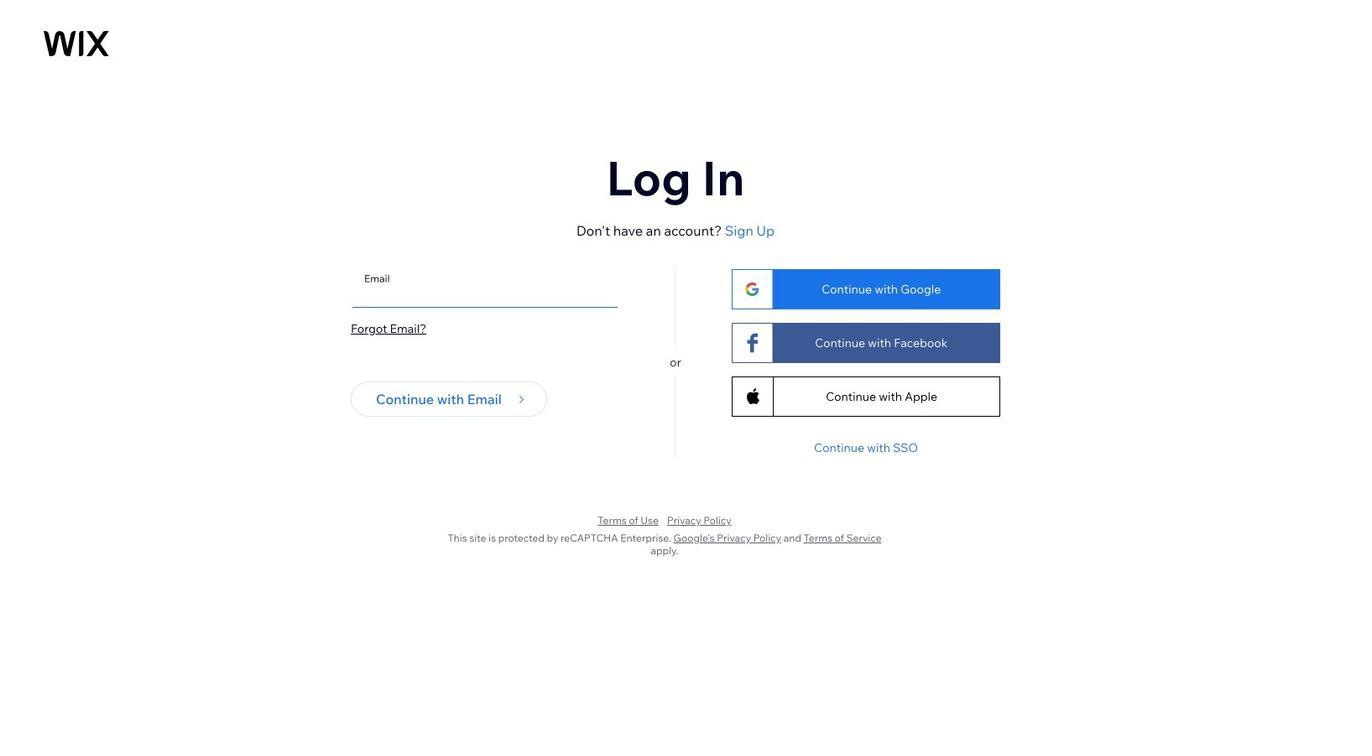 Task type: locate. For each thing, give the bounding box(es) containing it.
google image
[[744, 282, 761, 297]]

more login options group
[[681, 269, 1001, 431]]



Task type: describe. For each thing, give the bounding box(es) containing it.
wix image
[[44, 31, 109, 56]]

facebook image
[[744, 334, 761, 353]]

apple image
[[747, 389, 760, 405]]

Signup or login with email text field
[[360, 268, 610, 308]]



Task type: vqa. For each thing, say whether or not it's contained in the screenshot.
facebook IMAGE
yes



